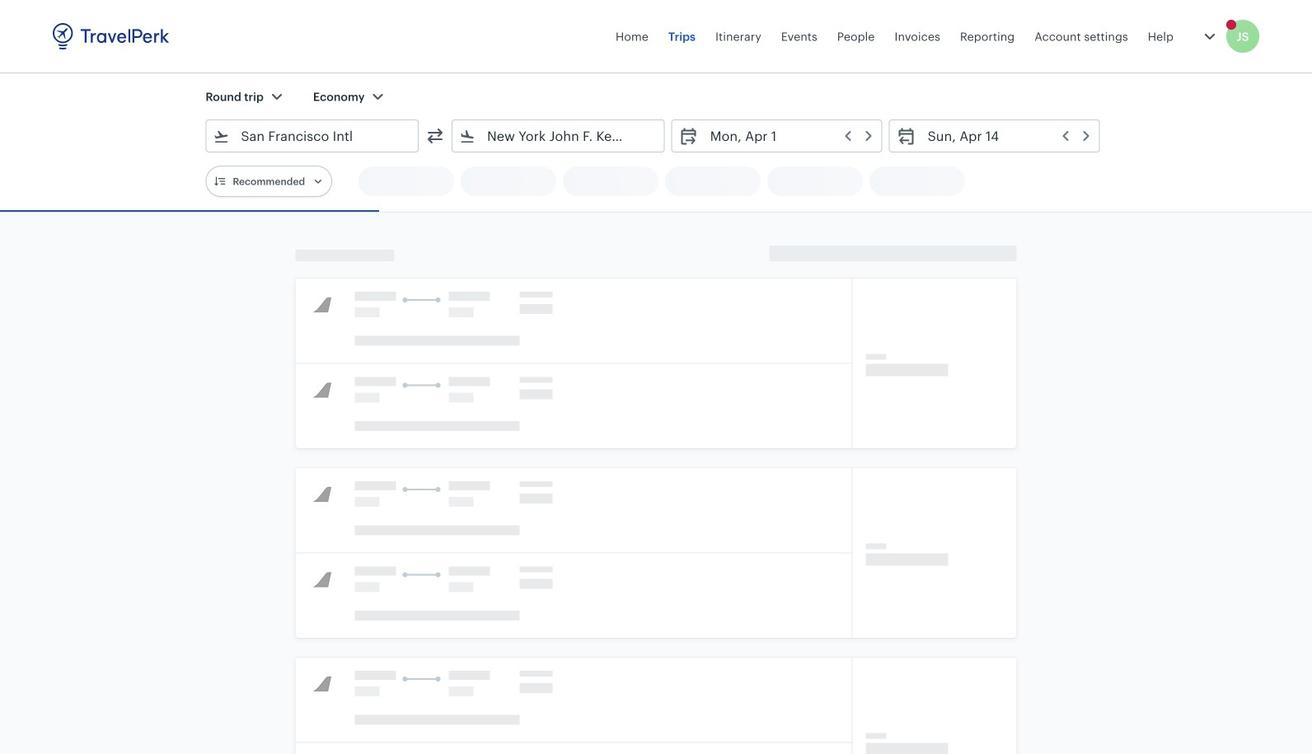 Task type: describe. For each thing, give the bounding box(es) containing it.
Return field
[[917, 123, 1093, 149]]



Task type: vqa. For each thing, say whether or not it's contained in the screenshot.
the Add first traveler search field
no



Task type: locate. For each thing, give the bounding box(es) containing it.
From search field
[[230, 123, 397, 149]]

Depart field
[[699, 123, 876, 149]]

To search field
[[476, 123, 643, 149]]



